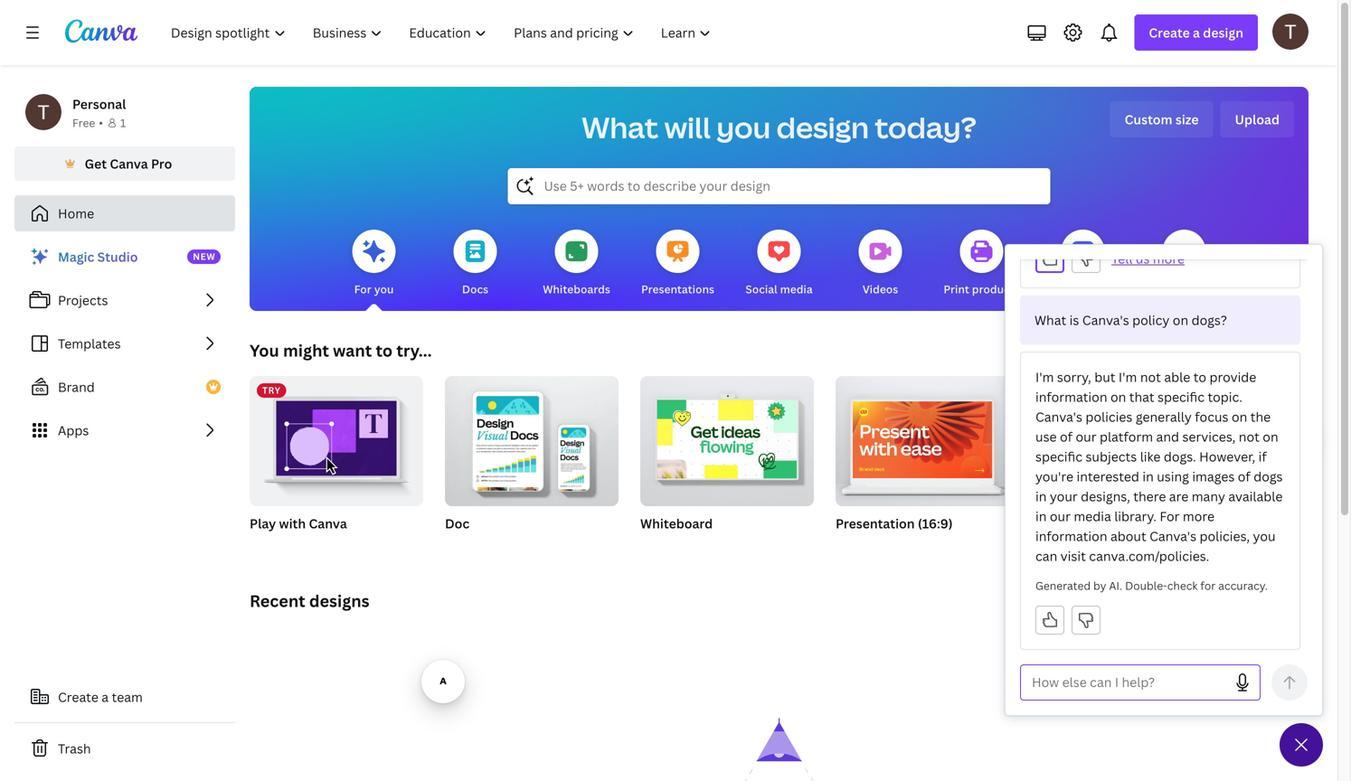 Task type: locate. For each thing, give the bounding box(es) containing it.
not up that
[[1140, 369, 1161, 386]]

dogs.
[[1164, 448, 1196, 465]]

0 vertical spatial in
[[1143, 468, 1154, 485]]

play with canva group
[[250, 376, 423, 534]]

you right policies,
[[1253, 528, 1276, 545]]

2 vertical spatial in
[[1036, 508, 1047, 525]]

video
[[1031, 515, 1067, 532]]

create left team
[[58, 689, 98, 706]]

1 horizontal spatial canva
[[309, 515, 347, 532]]

this response was unhelpful button up websites at the right of the page
[[1072, 244, 1101, 273]]

double-
[[1125, 578, 1168, 593]]

0 horizontal spatial specific
[[1036, 448, 1083, 465]]

2 vertical spatial you
[[1253, 528, 1276, 545]]

0 vertical spatial you
[[717, 108, 771, 147]]

in
[[1143, 468, 1154, 485], [1036, 488, 1047, 505], [1036, 508, 1047, 525]]

canva.com/policies.
[[1089, 548, 1210, 565]]

list containing magic studio
[[14, 239, 235, 449]]

generally
[[1136, 408, 1192, 426]]

on left dogs?
[[1173, 312, 1189, 329]]

0 horizontal spatial media
[[780, 282, 813, 297]]

media down "designs,"
[[1074, 508, 1111, 525]]

of up available
[[1238, 468, 1251, 485]]

play
[[250, 515, 276, 532]]

library.
[[1115, 508, 1157, 525]]

None search field
[[508, 168, 1051, 204]]

of right use
[[1060, 428, 1073, 445]]

Search search field
[[544, 169, 1014, 204]]

0 vertical spatial a
[[1193, 24, 1200, 41]]

magic studio
[[58, 248, 138, 265]]

our down your
[[1050, 508, 1071, 525]]

1 vertical spatial of
[[1238, 468, 1251, 485]]

0 vertical spatial for
[[354, 282, 372, 297]]

instagram post (squa
[[1227, 515, 1351, 532]]

instagram post (square) group
[[1227, 376, 1351, 555]]

design left the terry turtle 'icon'
[[1203, 24, 1244, 41]]

1 vertical spatial in
[[1036, 488, 1047, 505]]

us
[[1136, 250, 1150, 267]]

1 horizontal spatial a
[[1193, 24, 1200, 41]]

to left the try...
[[376, 340, 393, 362]]

get canva pro button
[[14, 147, 235, 181]]

canva right the with
[[309, 515, 347, 532]]

i'm
[[1036, 369, 1054, 386], [1119, 369, 1137, 386]]

information up visit
[[1036, 528, 1108, 545]]

doc
[[445, 515, 470, 532]]

2 horizontal spatial you
[[1253, 528, 1276, 545]]

2 this response was helpful button from the top
[[1036, 606, 1065, 635]]

2 this response was unhelpful button from the top
[[1072, 606, 1101, 635]]

1 horizontal spatial you
[[717, 108, 771, 147]]

more button
[[1163, 217, 1206, 311]]

apps
[[58, 422, 89, 439]]

i'm left the sorry,
[[1036, 369, 1054, 386]]

you
[[717, 108, 771, 147], [374, 282, 394, 297], [1253, 528, 1276, 545]]

0 vertical spatial our
[[1076, 428, 1097, 445]]

custom size
[[1125, 111, 1199, 128]]

presentation
[[836, 515, 915, 532]]

not
[[1140, 369, 1161, 386], [1239, 428, 1260, 445]]

for inside i'm sorry, but i'm not able to provide information on that specific topic. canva's policies generally focus on the use of our platform and services, not on specific subjects like dogs. however, if you're interested in using images of dogs in your designs, there are many available in our media library. for more information about canva's policies, you can visit canva.com/policies.
[[1160, 508, 1180, 525]]

free
[[72, 115, 95, 130]]

what will you design today?
[[582, 108, 977, 147]]

1 horizontal spatial media
[[1074, 508, 1111, 525]]

in up there
[[1143, 468, 1154, 485]]

in up 'can'
[[1036, 508, 1047, 525]]

1 horizontal spatial specific
[[1158, 389, 1205, 406]]

0 vertical spatial design
[[1203, 24, 1244, 41]]

of
[[1060, 428, 1073, 445], [1238, 468, 1251, 485]]

specific
[[1158, 389, 1205, 406], [1036, 448, 1083, 465]]

1 vertical spatial for
[[1160, 508, 1180, 525]]

1 information from the top
[[1036, 389, 1108, 406]]

0 horizontal spatial our
[[1050, 508, 1071, 525]]

try...
[[397, 340, 432, 362]]

0 horizontal spatial a
[[102, 689, 109, 706]]

1 this response was helpful button from the top
[[1036, 244, 1065, 273]]

what left "will"
[[582, 108, 659, 147]]

get canva pro
[[85, 155, 172, 172]]

specific down able on the right top
[[1158, 389, 1205, 406]]

group for presentation (16:9)
[[836, 369, 1009, 507]]

1
[[120, 115, 126, 130]]

for inside button
[[354, 282, 372, 297]]

our down policies
[[1076, 428, 1097, 445]]

1 horizontal spatial to
[[1194, 369, 1207, 386]]

0 horizontal spatial what
[[582, 108, 659, 147]]

0 vertical spatial this response was helpful button
[[1036, 244, 1065, 273]]

what left is
[[1035, 312, 1067, 329]]

(squa
[[1322, 515, 1351, 532]]

play with canva
[[250, 515, 347, 532]]

presentations button
[[641, 217, 715, 311]]

1 vertical spatial to
[[1194, 369, 1207, 386]]

presentation (16:9) group
[[836, 369, 1009, 555]]

in left your
[[1036, 488, 1047, 505]]

today?
[[875, 108, 977, 147]]

doc group
[[445, 369, 619, 555]]

this response was helpful button for first "this response was unhelpful" button from the top of the assistant panel dialog on the right of page
[[1036, 244, 1065, 273]]

i'm sorry, but i'm not able to provide information on that specific topic. canva's policies generally focus on the use of our platform and services, not on specific subjects like dogs. however, if you're interested in using images of dogs in your designs, there are many available in our media library. for more information about canva's policies, you can visit canva.com/policies.
[[1036, 369, 1283, 565]]

magic
[[58, 248, 94, 265]]

canva
[[110, 155, 148, 172], [309, 515, 347, 532]]

more down many
[[1183, 508, 1215, 525]]

0 vertical spatial what
[[582, 108, 659, 147]]

whiteboards button
[[543, 217, 610, 311]]

information
[[1036, 389, 1108, 406], [1036, 528, 1108, 545]]

templates
[[58, 335, 121, 352]]

group
[[445, 369, 619, 507], [640, 369, 814, 507], [836, 369, 1009, 507], [1031, 376, 1205, 507], [1227, 376, 1351, 507]]

0 vertical spatial canva
[[110, 155, 148, 172]]

videos
[[863, 282, 898, 297]]

a left team
[[102, 689, 109, 706]]

•
[[99, 115, 103, 130]]

Ask Canva Assistant for help text field
[[1032, 666, 1225, 700]]

for you button
[[352, 217, 396, 311]]

0 horizontal spatial for
[[354, 282, 372, 297]]

1 vertical spatial what
[[1035, 312, 1067, 329]]

1 horizontal spatial what
[[1035, 312, 1067, 329]]

home link
[[14, 195, 235, 232]]

0 vertical spatial media
[[780, 282, 813, 297]]

will
[[664, 108, 711, 147]]

1 vertical spatial media
[[1074, 508, 1111, 525]]

get
[[85, 155, 107, 172]]

brand
[[58, 379, 95, 396]]

0 horizontal spatial you
[[374, 282, 394, 297]]

on
[[1173, 312, 1189, 329], [1111, 389, 1126, 406], [1232, 408, 1248, 426], [1263, 428, 1279, 445]]

designs,
[[1081, 488, 1131, 505]]

canva's up canva.com/policies.
[[1150, 528, 1197, 545]]

your
[[1050, 488, 1078, 505]]

visit
[[1061, 548, 1086, 565]]

i'm right but
[[1119, 369, 1137, 386]]

0 horizontal spatial i'm
[[1036, 369, 1054, 386]]

for up the want
[[354, 282, 372, 297]]

docs
[[462, 282, 489, 297]]

there
[[1134, 488, 1166, 505]]

upload
[[1235, 111, 1280, 128]]

video group
[[1031, 376, 1205, 555]]

tell us more button
[[1112, 250, 1185, 267]]

media right social at the top of the page
[[780, 282, 813, 297]]

you up you might want to try...
[[374, 282, 394, 297]]

a inside dropdown button
[[1193, 24, 1200, 41]]

0 vertical spatial of
[[1060, 428, 1073, 445]]

more right 'us'
[[1153, 250, 1185, 267]]

specific up you're
[[1036, 448, 1083, 465]]

canva left the "pro"
[[110, 155, 148, 172]]

1 horizontal spatial our
[[1076, 428, 1097, 445]]

create a design
[[1149, 24, 1244, 41]]

recent designs
[[250, 590, 370, 612]]

for down are
[[1160, 508, 1180, 525]]

0 vertical spatial information
[[1036, 389, 1108, 406]]

1 vertical spatial this response was helpful button
[[1036, 606, 1065, 635]]

this response was unhelpful button down by
[[1072, 606, 1101, 635]]

0 horizontal spatial to
[[376, 340, 393, 362]]

canva's
[[1083, 312, 1130, 329], [1036, 408, 1083, 426], [1150, 528, 1197, 545]]

presentations
[[641, 282, 715, 297]]

group for instagram post (squa
[[1227, 376, 1351, 507]]

list
[[14, 239, 235, 449]]

1 horizontal spatial for
[[1160, 508, 1180, 525]]

This response was unhelpful button
[[1072, 244, 1101, 273], [1072, 606, 1101, 635]]

1 vertical spatial this response was unhelpful button
[[1072, 606, 1101, 635]]

create up custom size dropdown button
[[1149, 24, 1190, 41]]

create inside create a design dropdown button
[[1149, 24, 1190, 41]]

0 vertical spatial this response was unhelpful button
[[1072, 244, 1101, 273]]

to right able on the right top
[[1194, 369, 1207, 386]]

not down the
[[1239, 428, 1260, 445]]

0 horizontal spatial not
[[1140, 369, 1161, 386]]

canva's up use
[[1036, 408, 1083, 426]]

about
[[1111, 528, 1147, 545]]

canva's right is
[[1083, 312, 1130, 329]]

a inside button
[[102, 689, 109, 706]]

a
[[1193, 24, 1200, 41], [102, 689, 109, 706]]

this response was helpful button down generated
[[1036, 606, 1065, 635]]

1 vertical spatial not
[[1239, 428, 1260, 445]]

information down the sorry,
[[1036, 389, 1108, 406]]

more
[[1171, 282, 1198, 297]]

what for what is canva's policy on dogs?
[[1035, 312, 1067, 329]]

social media
[[746, 282, 813, 297]]

0 vertical spatial create
[[1149, 24, 1190, 41]]

services,
[[1183, 428, 1236, 445]]

design
[[1203, 24, 1244, 41], [777, 108, 869, 147]]

0 horizontal spatial create
[[58, 689, 98, 706]]

1 vertical spatial a
[[102, 689, 109, 706]]

1 horizontal spatial i'm
[[1119, 369, 1137, 386]]

1 vertical spatial design
[[777, 108, 869, 147]]

however,
[[1200, 448, 1256, 465]]

1 vertical spatial create
[[58, 689, 98, 706]]

0 vertical spatial specific
[[1158, 389, 1205, 406]]

what inside assistant panel dialog
[[1035, 312, 1067, 329]]

free •
[[72, 115, 103, 130]]

accuracy.
[[1219, 578, 1268, 593]]

print products
[[944, 282, 1020, 297]]

a up the size
[[1193, 24, 1200, 41]]

studio
[[97, 248, 138, 265]]

1 vertical spatial information
[[1036, 528, 1108, 545]]

1 vertical spatial canva
[[309, 515, 347, 532]]

and
[[1157, 428, 1180, 445]]

create a design button
[[1135, 14, 1258, 51]]

create inside create a team button
[[58, 689, 98, 706]]

This response was helpful button
[[1036, 244, 1065, 273], [1036, 606, 1065, 635]]

social media button
[[746, 217, 813, 311]]

this response was helpful button up websites at the right of the page
[[1036, 244, 1065, 273]]

design up search search box
[[777, 108, 869, 147]]

1 horizontal spatial design
[[1203, 24, 1244, 41]]

1 this response was unhelpful button from the top
[[1072, 244, 1101, 273]]

dogs
[[1254, 468, 1283, 485]]

0 horizontal spatial canva
[[110, 155, 148, 172]]

1 horizontal spatial create
[[1149, 24, 1190, 41]]

you right "will"
[[717, 108, 771, 147]]

1 vertical spatial specific
[[1036, 448, 1083, 465]]

1 vertical spatial more
[[1183, 508, 1215, 525]]

tell us more
[[1112, 250, 1185, 267]]

1 vertical spatial you
[[374, 282, 394, 297]]

projects
[[58, 292, 108, 309]]



Task type: vqa. For each thing, say whether or not it's contained in the screenshot.
MIX
no



Task type: describe. For each thing, give the bounding box(es) containing it.
create a team button
[[14, 679, 235, 716]]

trash
[[58, 740, 91, 758]]

0 horizontal spatial design
[[777, 108, 869, 147]]

designs
[[309, 590, 370, 612]]

interested
[[1077, 468, 1140, 485]]

home
[[58, 205, 94, 222]]

1 i'm from the left
[[1036, 369, 1054, 386]]

1 vertical spatial our
[[1050, 508, 1071, 525]]

0 vertical spatial canva's
[[1083, 312, 1130, 329]]

0 vertical spatial not
[[1140, 369, 1161, 386]]

want
[[333, 340, 372, 362]]

top level navigation element
[[159, 14, 727, 51]]

subjects
[[1086, 448, 1137, 465]]

canva inside group
[[309, 515, 347, 532]]

websites
[[1059, 282, 1107, 297]]

whiteboard
[[640, 515, 713, 532]]

docs button
[[454, 217, 497, 311]]

group for video
[[1031, 376, 1205, 507]]

topic.
[[1208, 389, 1243, 406]]

videos button
[[859, 217, 902, 311]]

media inside button
[[780, 282, 813, 297]]

check
[[1168, 578, 1198, 593]]

apps link
[[14, 412, 235, 449]]

the
[[1251, 408, 1271, 426]]

1 horizontal spatial of
[[1238, 468, 1251, 485]]

by
[[1094, 578, 1107, 593]]

(16:9)
[[918, 515, 953, 532]]

tell
[[1112, 250, 1133, 267]]

you might want to try...
[[250, 340, 432, 362]]

try
[[262, 384, 281, 397]]

ai.
[[1109, 578, 1123, 593]]

create for create a team
[[58, 689, 98, 706]]

size
[[1176, 111, 1199, 128]]

personal
[[72, 95, 126, 113]]

brand link
[[14, 369, 235, 405]]

what for what will you design today?
[[582, 108, 659, 147]]

images
[[1192, 468, 1235, 485]]

assistant panel dialog
[[1005, 0, 1323, 716]]

a for team
[[102, 689, 109, 706]]

0 vertical spatial to
[[376, 340, 393, 362]]

with
[[279, 515, 306, 532]]

can
[[1036, 548, 1058, 565]]

provide
[[1210, 369, 1257, 386]]

policies,
[[1200, 528, 1250, 545]]

on up policies
[[1111, 389, 1126, 406]]

canva inside button
[[110, 155, 148, 172]]

2 vertical spatial canva's
[[1150, 528, 1197, 545]]

custom
[[1125, 111, 1173, 128]]

if
[[1259, 448, 1267, 465]]

print products button
[[944, 217, 1020, 311]]

trash link
[[14, 731, 235, 767]]

instagram
[[1227, 515, 1288, 532]]

on left the
[[1232, 408, 1248, 426]]

many
[[1192, 488, 1226, 505]]

generated
[[1036, 578, 1091, 593]]

you
[[250, 340, 279, 362]]

but
[[1095, 369, 1116, 386]]

pro
[[151, 155, 172, 172]]

whiteboard group
[[640, 369, 814, 555]]

presentation (16:9)
[[836, 515, 953, 532]]

you inside button
[[374, 282, 394, 297]]

to inside i'm sorry, but i'm not able to provide information on that specific topic. canva's policies generally focus on the use of our platform and services, not on specific subjects like dogs. however, if you're interested in using images of dogs in your designs, there are many available in our media library. for more information about canva's policies, you can visit canva.com/policies.
[[1194, 369, 1207, 386]]

are
[[1169, 488, 1189, 505]]

using
[[1157, 468, 1189, 485]]

terry turtle image
[[1273, 13, 1309, 50]]

what is canva's policy on dogs?
[[1035, 312, 1227, 329]]

whiteboards
[[543, 282, 610, 297]]

0 horizontal spatial of
[[1060, 428, 1073, 445]]

create for create a design
[[1149, 24, 1190, 41]]

this response was helpful button for second "this response was unhelpful" button from the top of the assistant panel dialog on the right of page
[[1036, 606, 1065, 635]]

post
[[1291, 515, 1319, 532]]

new
[[193, 251, 216, 263]]

you're
[[1036, 468, 1074, 485]]

websites button
[[1059, 217, 1107, 311]]

1 horizontal spatial not
[[1239, 428, 1260, 445]]

policies
[[1086, 408, 1133, 426]]

generated by ai. double-check for accuracy.
[[1036, 578, 1268, 593]]

media inside i'm sorry, but i'm not able to provide information on that specific topic. canva's policies generally focus on the use of our platform and services, not on specific subjects like dogs. however, if you're interested in using images of dogs in your designs, there are many available in our media library. for more information about canva's policies, you can visit canva.com/policies.
[[1074, 508, 1111, 525]]

0 vertical spatial more
[[1153, 250, 1185, 267]]

available
[[1229, 488, 1283, 505]]

a for design
[[1193, 24, 1200, 41]]

2 information from the top
[[1036, 528, 1108, 545]]

2 i'm from the left
[[1119, 369, 1137, 386]]

1 vertical spatial canva's
[[1036, 408, 1083, 426]]

projects link
[[14, 282, 235, 318]]

more inside i'm sorry, but i'm not able to provide information on that specific topic. canva's policies generally focus on the use of our platform and services, not on specific subjects like dogs. however, if you're interested in using images of dogs in your designs, there are many available in our media library. for more information about canva's policies, you can visit canva.com/policies.
[[1183, 508, 1215, 525]]

templates link
[[14, 326, 235, 362]]

social
[[746, 282, 778, 297]]

team
[[112, 689, 143, 706]]

products
[[972, 282, 1020, 297]]

recent
[[250, 590, 305, 612]]

on up "if"
[[1263, 428, 1279, 445]]

you inside i'm sorry, but i'm not able to provide information on that specific topic. canva's policies generally focus on the use of our platform and services, not on specific subjects like dogs. however, if you're interested in using images of dogs in your designs, there are many available in our media library. for more information about canva's policies, you can visit canva.com/policies.
[[1253, 528, 1276, 545]]

design inside dropdown button
[[1203, 24, 1244, 41]]

that
[[1130, 389, 1155, 406]]

dogs?
[[1192, 312, 1227, 329]]



